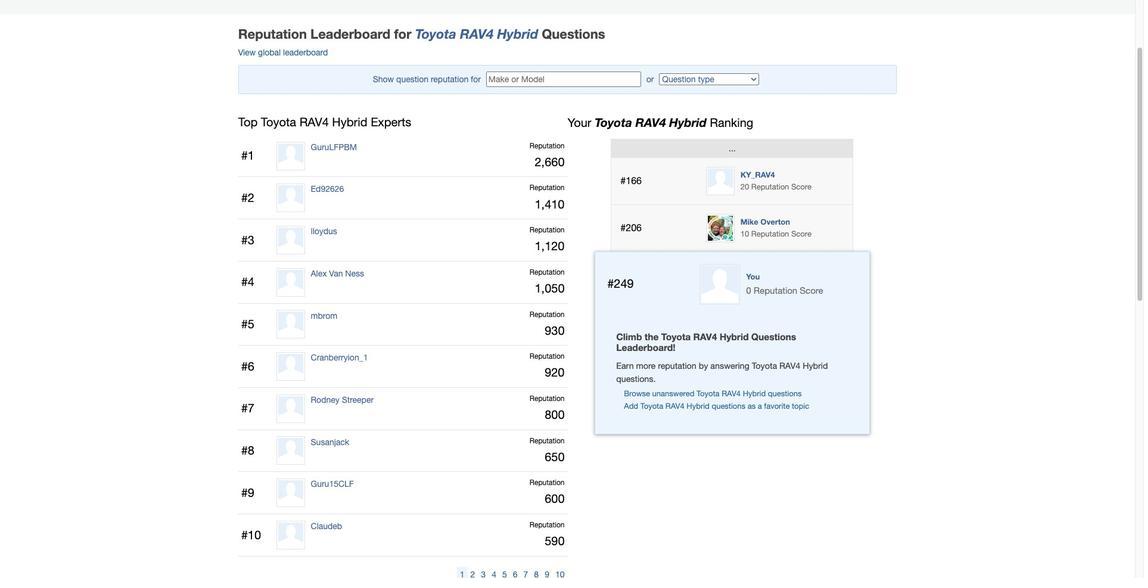 Task type: describe. For each thing, give the bounding box(es) containing it.
reputation 930
[[530, 310, 565, 337]]

reputation for 1,050
[[530, 268, 565, 277]]

reputation 590
[[530, 521, 565, 548]]

reputation for 650
[[530, 437, 565, 445]]

unanswered
[[653, 389, 695, 398]]

hybrid up view global leaderboard link
[[497, 26, 538, 42]]

1 vertical spatial questions
[[712, 402, 746, 411]]

#1
[[241, 149, 255, 162]]

experts
[[371, 115, 412, 129]]

reputation 2,660
[[530, 142, 565, 169]]

reputation for 600
[[530, 479, 565, 487]]

reputation inside the ky_rav4 20 reputation score
[[752, 183, 790, 192]]

global
[[258, 48, 281, 57]]

ed92626
[[311, 184, 344, 194]]

#9
[[241, 486, 255, 500]]

ranking
[[710, 115, 754, 129]]

leaderboard
[[283, 48, 328, 57]]

0
[[747, 285, 752, 296]]

reputation 650
[[530, 437, 565, 464]]

reputation for 2,660
[[530, 142, 565, 150]]

leaderboard
[[311, 26, 391, 42]]

600
[[545, 492, 565, 506]]

as
[[748, 402, 756, 411]]

930
[[545, 324, 565, 337]]

10
[[741, 230, 750, 239]]

favorite
[[765, 402, 790, 411]]

toyota up show question reputation for
[[415, 26, 457, 42]]

score for #249
[[800, 285, 824, 296]]

hybrid inside climb the toyota rav4 hybrid questions leaderboard!
[[720, 331, 749, 342]]

browse
[[624, 389, 651, 398]]

#2
[[241, 191, 255, 204]]

#206
[[621, 223, 642, 233]]

reputation for 590
[[530, 521, 565, 529]]

add toyota rav4 hybrid questions as a favorite topic link
[[624, 402, 810, 411]]

hybrid up topic
[[803, 361, 828, 371]]

mike
[[741, 217, 759, 226]]

590
[[545, 534, 565, 548]]

...
[[729, 144, 736, 153]]

your toyota rav4 hybrid ranking
[[568, 115, 754, 129]]

view global leaderboard link
[[238, 45, 898, 59]]

reputation for 1,410
[[530, 184, 565, 192]]

alex
[[311, 269, 327, 278]]

reputation 920
[[530, 353, 565, 379]]

view
[[238, 48, 256, 57]]

browse unanswered toyota rav4 hybrid questions link
[[624, 389, 802, 398]]

question
[[397, 75, 429, 84]]

reputation for 930
[[530, 310, 565, 319]]

920
[[545, 366, 565, 379]]

toyota up add toyota rav4 hybrid questions as a favorite topic link
[[697, 389, 720, 398]]

topic
[[792, 402, 810, 411]]

earn more reputation by answering                 toyota rav4 hybrid questions. browse unanswered toyota rav4 hybrid questions add toyota rav4 hybrid questions as a favorite topic
[[617, 361, 828, 411]]

gurulfpbm
[[311, 142, 357, 152]]

#249
[[608, 277, 634, 291]]

#4
[[241, 275, 255, 289]]

guru15clf
[[311, 480, 354, 489]]

rav4 inside climb the toyota rav4 hybrid questions leaderboard!
[[694, 331, 717, 342]]

your
[[568, 115, 592, 129]]

ness
[[345, 269, 364, 278]]

#5
[[241, 317, 255, 331]]

you 0 reputation score
[[747, 272, 824, 296]]

1,410
[[535, 197, 565, 211]]

climb the toyota rav4 hybrid questions leaderboard!
[[617, 331, 797, 353]]

questions inside climb the toyota rav4 hybrid questions leaderboard!
[[752, 331, 797, 342]]

rodney
[[311, 395, 340, 405]]

0 horizontal spatial for
[[394, 26, 412, 42]]

#6
[[241, 359, 255, 373]]

mbrom
[[311, 311, 338, 320]]

claudeb
[[311, 522, 342, 531]]



Task type: vqa. For each thing, say whether or not it's contained in the screenshot.


Task type: locate. For each thing, give the bounding box(es) containing it.
overton
[[761, 217, 791, 226]]

reputation for 800
[[530, 395, 565, 403]]

score for #166
[[792, 183, 812, 192]]

1 horizontal spatial for
[[471, 75, 481, 84]]

reputation
[[431, 75, 469, 84], [658, 361, 697, 371]]

questions down you 0 reputation score
[[752, 331, 797, 342]]

hybrid down browse unanswered toyota rav4 hybrid questions link
[[687, 402, 710, 411]]

susanjack
[[311, 437, 349, 447]]

0 vertical spatial questions
[[542, 26, 606, 42]]

reputation down you
[[754, 285, 798, 296]]

by
[[699, 361, 709, 371]]

ky_rav4
[[741, 170, 775, 179]]

2 vertical spatial score
[[800, 285, 824, 296]]

reputation down the ky_rav4
[[752, 183, 790, 192]]

show
[[373, 75, 394, 84]]

or
[[644, 75, 657, 84]]

toyota right the the
[[662, 331, 691, 342]]

reputation left by
[[658, 361, 697, 371]]

rav4
[[460, 26, 494, 42], [300, 115, 329, 129], [636, 115, 666, 129], [694, 331, 717, 342], [780, 361, 801, 371], [722, 389, 741, 398], [666, 402, 685, 411]]

toyota right your
[[595, 115, 633, 129]]

#8
[[241, 444, 255, 457]]

toyota right answering
[[752, 361, 778, 371]]

hybrid
[[497, 26, 538, 42], [332, 115, 368, 129], [670, 115, 707, 129], [720, 331, 749, 342], [803, 361, 828, 371], [743, 389, 766, 398], [687, 402, 710, 411]]

hybrid up gurulfpbm
[[332, 115, 368, 129]]

1 vertical spatial score
[[792, 230, 812, 239]]

reputation
[[238, 26, 307, 42], [530, 142, 565, 150], [752, 183, 790, 192], [530, 184, 565, 192], [530, 226, 565, 234], [752, 230, 790, 239], [530, 268, 565, 277], [754, 285, 798, 296], [530, 310, 565, 319], [530, 353, 565, 361], [530, 395, 565, 403], [530, 437, 565, 445], [530, 479, 565, 487], [530, 521, 565, 529]]

toyota down the browse
[[641, 402, 664, 411]]

hybrid left ranking
[[670, 115, 707, 129]]

650
[[545, 450, 565, 464]]

reputation down overton on the top right of the page
[[752, 230, 790, 239]]

reputation 600
[[530, 479, 565, 506]]

0 vertical spatial questions
[[768, 389, 802, 398]]

1 vertical spatial for
[[471, 75, 481, 84]]

hybrid up answering
[[720, 331, 749, 342]]

questions
[[542, 26, 606, 42], [752, 331, 797, 342]]

1 horizontal spatial questions
[[768, 389, 802, 398]]

score inside you 0 reputation score
[[800, 285, 824, 296]]

leaderboard!
[[617, 342, 676, 353]]

score inside the ky_rav4 20 reputation score
[[792, 183, 812, 192]]

0 horizontal spatial questions
[[712, 402, 746, 411]]

800
[[545, 408, 565, 422]]

0 vertical spatial for
[[394, 26, 412, 42]]

the
[[645, 331, 659, 342]]

reputation 800
[[530, 395, 565, 422]]

answering
[[711, 361, 750, 371]]

reputation leaderboard for toyota rav4 hybrid questions
[[238, 26, 606, 42]]

1,120
[[535, 239, 565, 253]]

show question reputation for
[[373, 75, 483, 84]]

toyota
[[415, 26, 457, 42], [261, 115, 296, 129], [595, 115, 633, 129], [662, 331, 691, 342], [752, 361, 778, 371], [697, 389, 720, 398], [641, 402, 664, 411]]

you
[[747, 272, 760, 282]]

reputation inside you 0 reputation score
[[754, 285, 798, 296]]

#166
[[621, 175, 642, 186]]

1 horizontal spatial questions
[[752, 331, 797, 342]]

reputation right question
[[431, 75, 469, 84]]

cranberryion_1
[[311, 353, 368, 363]]

1 vertical spatial questions
[[752, 331, 797, 342]]

reputation up 600 at the bottom of page
[[530, 479, 565, 487]]

streeper
[[342, 395, 374, 405]]

toyota right top
[[261, 115, 296, 129]]

0 horizontal spatial questions
[[542, 26, 606, 42]]

questions up favorite
[[768, 389, 802, 398]]

reputation 1,050
[[530, 268, 565, 295]]

view global leaderboard
[[238, 48, 328, 57]]

add
[[624, 402, 639, 411]]

2,660
[[535, 155, 565, 169]]

a
[[758, 402, 762, 411]]

reputation up 650
[[530, 437, 565, 445]]

score
[[792, 183, 812, 192], [792, 230, 812, 239], [800, 285, 824, 296]]

earn
[[617, 361, 634, 371]]

reputation up '800'
[[530, 395, 565, 403]]

Make or Model text field
[[486, 72, 641, 87]]

0 horizontal spatial reputation
[[431, 75, 469, 84]]

mike overton 10 reputation score
[[741, 217, 812, 239]]

score inside mike overton 10 reputation score
[[792, 230, 812, 239]]

reputation 1,410
[[530, 184, 565, 211]]

reputation for for
[[431, 75, 469, 84]]

#7
[[241, 402, 255, 415]]

questions.
[[617, 374, 656, 384]]

for
[[394, 26, 412, 42], [471, 75, 481, 84]]

1 horizontal spatial reputation
[[658, 361, 697, 371]]

reputation 1,120
[[530, 226, 565, 253]]

#10
[[241, 528, 261, 542]]

more
[[637, 361, 656, 371]]

0 vertical spatial score
[[792, 183, 812, 192]]

climb
[[617, 331, 642, 342]]

1 vertical spatial reputation
[[658, 361, 697, 371]]

reputation up global
[[238, 26, 307, 42]]

1,050
[[535, 281, 565, 295]]

20
[[741, 183, 750, 192]]

van
[[329, 269, 343, 278]]

questions
[[768, 389, 802, 398], [712, 402, 746, 411]]

reputation up "1,120"
[[530, 226, 565, 234]]

reputation inside the earn more reputation by answering                 toyota rav4 hybrid questions. browse unanswered toyota rav4 hybrid questions add toyota rav4 hybrid questions as a favorite topic
[[658, 361, 697, 371]]

reputation up 1,050
[[530, 268, 565, 277]]

rodney streeper
[[311, 395, 374, 405]]

reputation up 930
[[530, 310, 565, 319]]

#3
[[241, 233, 255, 247]]

reputation inside mike overton 10 reputation score
[[752, 230, 790, 239]]

reputation up 2,660
[[530, 142, 565, 150]]

ky_rav4 20 reputation score
[[741, 170, 812, 192]]

alex van ness
[[311, 269, 364, 278]]

lloydus
[[311, 227, 337, 236]]

reputation up 590
[[530, 521, 565, 529]]

top
[[238, 115, 258, 129]]

reputation up 920
[[530, 353, 565, 361]]

reputation for 920
[[530, 353, 565, 361]]

questions down browse unanswered toyota rav4 hybrid questions link
[[712, 402, 746, 411]]

0 vertical spatial reputation
[[431, 75, 469, 84]]

reputation for by
[[658, 361, 697, 371]]

top         toyota rav4 hybrid  experts
[[238, 115, 412, 129]]

reputation for 1,120
[[530, 226, 565, 234]]

reputation up 1,410
[[530, 184, 565, 192]]

questions up view global leaderboard link
[[542, 26, 606, 42]]

hybrid up the as
[[743, 389, 766, 398]]

toyota inside climb the toyota rav4 hybrid questions leaderboard!
[[662, 331, 691, 342]]



